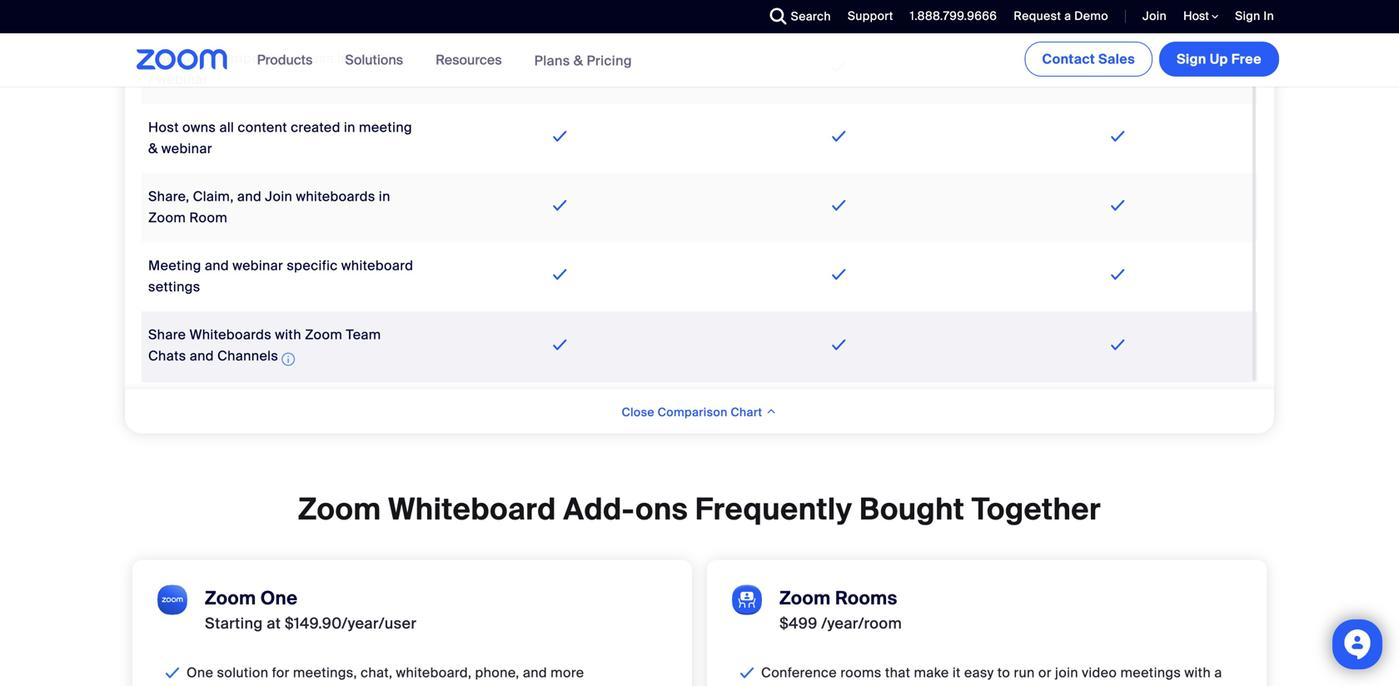 Task type: vqa. For each thing, say whether or not it's contained in the screenshot.
WITH in Conference rooms that make it easy to run or join video meetings with a tap of a button
yes



Task type: describe. For each thing, give the bounding box(es) containing it.
meetings
[[1121, 664, 1182, 682]]

in for created
[[344, 119, 356, 136]]

one solution for meetings, chat, whiteboard, phone, and more
[[187, 664, 585, 682]]

whiteboard
[[389, 490, 557, 529]]

together
[[972, 490, 1102, 529]]

webinar inside meeting and webinar specific whiteboard settings
[[233, 257, 283, 275]]

and inside share, claim, and join whiteboards in zoom room
[[237, 188, 262, 206]]

sign up free
[[1178, 50, 1262, 68]]

meeting inside guest and temporary access in meeting / webinar
[[353, 50, 406, 67]]

zoom inside share whiteboards with zoom team chats and channels
[[305, 326, 343, 344]]

& inside host owns all content created in meeting & webinar
[[148, 140, 158, 158]]

2 cell from the left
[[421, 0, 700, 35]]

add-
[[564, 490, 636, 529]]

meeting and webinar specific whiteboard settings
[[148, 257, 414, 296]]

webinar inside guest and temporary access in meeting / webinar
[[157, 71, 208, 88]]

to
[[998, 664, 1011, 682]]

$149.90/year/user
[[285, 614, 417, 634]]

demo
[[1075, 8, 1109, 24]]

chats
[[148, 348, 186, 365]]

host for host owns all content created in meeting & webinar
[[148, 119, 179, 136]]

ok image for zoom one
[[162, 664, 184, 683]]

solutions button
[[345, 33, 411, 87]]

plans
[[535, 52, 570, 69]]

contact sales
[[1043, 50, 1136, 68]]

that
[[886, 664, 911, 682]]

solution
[[217, 664, 269, 682]]

0 horizontal spatial a
[[802, 684, 810, 687]]

or
[[1039, 664, 1052, 682]]

and left more
[[523, 664, 547, 682]]

& inside product information navigation
[[574, 52, 584, 69]]

sales
[[1099, 50, 1136, 68]]

close
[[622, 405, 655, 420]]

of
[[786, 684, 799, 687]]

guest
[[148, 50, 187, 67]]

close comparison chart
[[622, 405, 766, 420]]

team
[[346, 326, 381, 344]]

comparison
[[658, 405, 728, 420]]

meetings,
[[293, 664, 357, 682]]

share whiteboards with zoom team chats and channels image
[[282, 350, 295, 370]]

product information navigation
[[245, 33, 645, 88]]

$499
[[780, 614, 818, 634]]

whiteboard,
[[396, 664, 472, 682]]

share,
[[148, 188, 190, 206]]

free
[[1232, 50, 1262, 68]]

sign up free button
[[1160, 42, 1280, 77]]

bought
[[860, 490, 965, 529]]

webinar inside host owns all content created in meeting & webinar
[[162, 140, 212, 158]]

owns
[[183, 119, 216, 136]]

pricing
[[587, 52, 632, 69]]

run
[[1014, 664, 1036, 682]]

banner containing contact sales
[[117, 33, 1283, 88]]

settings
[[148, 278, 200, 296]]

chat,
[[361, 664, 393, 682]]

resources button
[[436, 33, 510, 87]]

zoom inside share, claim, and join whiteboards in zoom room
[[148, 209, 186, 227]]

guest and temporary access in meeting / webinar
[[148, 50, 406, 88]]

video
[[1083, 664, 1118, 682]]

zoom for zoom rooms $499 /year/room
[[780, 587, 831, 611]]

content
[[238, 119, 287, 136]]

join link left host dropdown button on the top right of the page
[[1131, 0, 1172, 33]]

access
[[288, 50, 334, 67]]

conference rooms that make it easy to run or join video meetings with a tap of a button
[[762, 664, 1223, 687]]

and inside guest and temporary access in meeting / webinar
[[190, 50, 215, 67]]

make
[[915, 664, 950, 682]]

starting
[[205, 614, 263, 634]]

share
[[148, 326, 186, 344]]

sign in
[[1236, 8, 1275, 24]]

conference
[[762, 664, 837, 682]]

in for whiteboards
[[379, 188, 391, 206]]

for
[[272, 664, 290, 682]]

sign for sign in
[[1236, 8, 1261, 24]]

support
[[848, 8, 894, 24]]

contact sales link
[[1025, 42, 1153, 77]]

one inside zoom one starting at $149.90/year/user
[[261, 587, 298, 611]]

zoom rooms $499 /year/room
[[780, 587, 903, 634]]

rooms
[[841, 664, 882, 682]]

whiteboards
[[190, 326, 272, 344]]



Task type: locate. For each thing, give the bounding box(es) containing it.
a
[[1065, 8, 1072, 24], [1215, 664, 1223, 682], [802, 684, 810, 687]]

with inside share whiteboards with zoom team chats and channels
[[275, 326, 302, 344]]

webinar left specific
[[233, 257, 283, 275]]

a left 'demo'
[[1065, 8, 1072, 24]]

1 vertical spatial a
[[1215, 664, 1223, 682]]

in inside host owns all content created in meeting & webinar
[[344, 119, 356, 136]]

phone,
[[475, 664, 520, 682]]

and right 'chats'
[[190, 348, 214, 365]]

0 horizontal spatial one
[[187, 664, 214, 682]]

banner
[[117, 33, 1283, 88]]

1 horizontal spatial host
[[1184, 8, 1213, 24]]

meeting inside host owns all content created in meeting & webinar
[[359, 119, 412, 136]]

1 vertical spatial in
[[344, 119, 356, 136]]

zoom one starting at $149.90/year/user
[[205, 587, 417, 634]]

in right access
[[338, 50, 349, 67]]

cell
[[142, 0, 421, 35], [421, 0, 700, 35]]

/
[[148, 71, 154, 88]]

0 vertical spatial meeting
[[353, 50, 406, 67]]

at
[[267, 614, 281, 634]]

solutions
[[345, 51, 403, 69]]

sign left up
[[1178, 50, 1207, 68]]

1 vertical spatial join
[[265, 188, 293, 206]]

0 vertical spatial &
[[574, 52, 584, 69]]

request a demo
[[1014, 8, 1109, 24]]

1 horizontal spatial one
[[261, 587, 298, 611]]

host left the owns
[[148, 119, 179, 136]]

2 vertical spatial in
[[379, 188, 391, 206]]

meeting down the 'solutions' dropdown button
[[359, 119, 412, 136]]

share, claim, and join whiteboards in zoom room
[[148, 188, 391, 227]]

more
[[551, 664, 585, 682]]

2 horizontal spatial a
[[1215, 664, 1223, 682]]

1.888.799.9666
[[911, 8, 998, 24]]

1 vertical spatial webinar
[[162, 140, 212, 158]]

with up share whiteboards with zoom team chats and channels icon
[[275, 326, 302, 344]]

meetings navigation
[[1022, 33, 1283, 80]]

temporary
[[218, 50, 284, 67]]

1 horizontal spatial &
[[574, 52, 584, 69]]

zoom inside zoom one starting at $149.90/year/user
[[205, 587, 256, 611]]

easy
[[965, 664, 995, 682]]

0 vertical spatial with
[[275, 326, 302, 344]]

0 vertical spatial join
[[1143, 8, 1168, 24]]

meeting right access
[[353, 50, 406, 67]]

contact
[[1043, 50, 1096, 68]]

0 horizontal spatial with
[[275, 326, 302, 344]]

room
[[189, 209, 228, 227]]

ok image
[[162, 664, 184, 683], [737, 664, 759, 683]]

1 vertical spatial meeting
[[359, 119, 412, 136]]

meeting
[[353, 50, 406, 67], [359, 119, 412, 136]]

all
[[220, 119, 234, 136]]

search
[[791, 9, 832, 24]]

0 vertical spatial sign
[[1236, 8, 1261, 24]]

chart
[[731, 405, 763, 420]]

0 horizontal spatial &
[[148, 140, 158, 158]]

zoom logo image
[[137, 49, 228, 70]]

share whiteboards with zoom team chats and channels
[[148, 326, 381, 365]]

zoom for zoom one starting at $149.90/year/user
[[205, 587, 256, 611]]

cell up products
[[142, 0, 421, 35]]

in right whiteboards
[[379, 188, 391, 206]]

sign
[[1236, 8, 1261, 24], [1178, 50, 1207, 68]]

1 vertical spatial with
[[1185, 664, 1212, 682]]

0 vertical spatial host
[[1184, 8, 1213, 24]]

in right created
[[344, 119, 356, 136]]

1 horizontal spatial with
[[1185, 664, 1212, 682]]

host inside dropdown button
[[1184, 8, 1213, 24]]

claim,
[[193, 188, 234, 206]]

1 vertical spatial &
[[148, 140, 158, 158]]

2 vertical spatial webinar
[[233, 257, 283, 275]]

zoom whiteboard add-ons frequently bought together
[[298, 490, 1102, 529]]

2 ok image from the left
[[737, 664, 759, 683]]

zoom for zoom whiteboard add-ons frequently bought together
[[298, 490, 381, 529]]

button
[[814, 684, 856, 687]]

it
[[953, 664, 961, 682]]

channels
[[218, 348, 278, 365]]

join
[[1143, 8, 1168, 24], [265, 188, 293, 206]]

cell up "plans"
[[421, 0, 700, 35]]

a right meetings
[[1215, 664, 1223, 682]]

1 vertical spatial host
[[148, 119, 179, 136]]

1 horizontal spatial join
[[1143, 8, 1168, 24]]

& right "plans"
[[574, 52, 584, 69]]

join link up the meetings navigation
[[1143, 8, 1168, 24]]

1 cell from the left
[[142, 0, 421, 35]]

in
[[338, 50, 349, 67], [344, 119, 356, 136], [379, 188, 391, 206]]

0 vertical spatial one
[[261, 587, 298, 611]]

plans & pricing link
[[535, 52, 632, 69], [535, 52, 632, 69]]

1.888.799.9666 button
[[898, 0, 1002, 33], [911, 8, 998, 24]]

products
[[257, 51, 313, 69]]

host owns all content created in meeting & webinar
[[148, 119, 412, 158]]

0 horizontal spatial sign
[[1178, 50, 1207, 68]]

included image
[[829, 0, 851, 17], [549, 57, 571, 77], [829, 57, 851, 77], [1108, 57, 1130, 77], [1108, 126, 1130, 146], [549, 196, 571, 216], [829, 196, 851, 216], [1108, 196, 1130, 216], [549, 265, 571, 285], [1108, 265, 1130, 285], [549, 335, 571, 355], [829, 335, 851, 355], [1108, 335, 1130, 355]]

0 vertical spatial a
[[1065, 8, 1072, 24]]

and
[[190, 50, 215, 67], [237, 188, 262, 206], [205, 257, 229, 275], [190, 348, 214, 365], [523, 664, 547, 682]]

ok image left conference
[[737, 664, 759, 683]]

/year/room
[[822, 614, 903, 634]]

and inside share whiteboards with zoom team chats and channels
[[190, 348, 214, 365]]

ons
[[636, 490, 688, 529]]

1 ok image from the left
[[162, 664, 184, 683]]

join link
[[1131, 0, 1172, 33], [1143, 8, 1168, 24]]

and right the claim,
[[237, 188, 262, 206]]

ok image for zoom rooms
[[737, 664, 759, 683]]

whiteboards
[[296, 188, 376, 206]]

host for host dropdown button on the top right of the page
[[1184, 8, 1213, 24]]

with right meetings
[[1185, 664, 1212, 682]]

plans & pricing
[[535, 52, 632, 69]]

0 horizontal spatial join
[[265, 188, 293, 206]]

in inside guest and temporary access in meeting / webinar
[[338, 50, 349, 67]]

1 vertical spatial one
[[187, 664, 214, 682]]

and inside meeting and webinar specific whiteboard settings
[[205, 257, 229, 275]]

in inside share, claim, and join whiteboards in zoom room
[[379, 188, 391, 206]]

join inside share, claim, and join whiteboards in zoom room
[[265, 188, 293, 206]]

whiteboard
[[342, 257, 414, 275]]

1 horizontal spatial sign
[[1236, 8, 1261, 24]]

join up the meetings navigation
[[1143, 8, 1168, 24]]

0 vertical spatial webinar
[[157, 71, 208, 88]]

a down conference
[[802, 684, 810, 687]]

resources
[[436, 51, 502, 69]]

up
[[1211, 50, 1229, 68]]

one left solution
[[187, 664, 214, 682]]

host up up
[[1184, 8, 1213, 24]]

products button
[[257, 33, 320, 87]]

request
[[1014, 8, 1062, 24]]

1 vertical spatial sign
[[1178, 50, 1207, 68]]

search button
[[758, 0, 836, 33]]

sign in link
[[1223, 0, 1283, 33], [1236, 8, 1275, 24]]

meeting
[[148, 257, 201, 275]]

sign for sign up free
[[1178, 50, 1207, 68]]

rooms
[[836, 587, 898, 611]]

sign inside button
[[1178, 50, 1207, 68]]

zoom
[[148, 209, 186, 227], [305, 326, 343, 344], [298, 490, 381, 529], [205, 587, 256, 611], [780, 587, 831, 611]]

join
[[1056, 664, 1079, 682]]

share whiteboards with zoom team chats and channels application
[[148, 326, 381, 370]]

0 vertical spatial in
[[338, 50, 349, 67]]

included image
[[1108, 0, 1130, 17], [549, 126, 571, 146], [829, 126, 851, 146], [829, 265, 851, 285]]

and right the guest
[[190, 50, 215, 67]]

2 vertical spatial a
[[802, 684, 810, 687]]

ok image left solution
[[162, 664, 184, 683]]

sign left in
[[1236, 8, 1261, 24]]

in
[[1264, 8, 1275, 24]]

1 horizontal spatial a
[[1065, 8, 1072, 24]]

one up the at
[[261, 587, 298, 611]]

join left whiteboards
[[265, 188, 293, 206]]

host inside host owns all content created in meeting & webinar
[[148, 119, 179, 136]]

with
[[275, 326, 302, 344], [1185, 664, 1212, 682]]

0 horizontal spatial host
[[148, 119, 179, 136]]

request a demo link
[[1002, 0, 1113, 33], [1014, 8, 1109, 24]]

zoom inside zoom rooms $499 /year/room
[[780, 587, 831, 611]]

with inside conference rooms that make it easy to run or join video meetings with a tap of a button
[[1185, 664, 1212, 682]]

& up the share,
[[148, 140, 158, 158]]

1 horizontal spatial ok image
[[737, 664, 759, 683]]

&
[[574, 52, 584, 69], [148, 140, 158, 158]]

and right meeting
[[205, 257, 229, 275]]

specific
[[287, 257, 338, 275]]

0 horizontal spatial ok image
[[162, 664, 184, 683]]

frequently
[[696, 490, 853, 529]]

created
[[291, 119, 341, 136]]

webinar down zoom logo
[[157, 71, 208, 88]]

webinar down the owns
[[162, 140, 212, 158]]

one
[[261, 587, 298, 611], [187, 664, 214, 682]]

host button
[[1184, 8, 1219, 24]]

tap
[[762, 684, 783, 687]]



